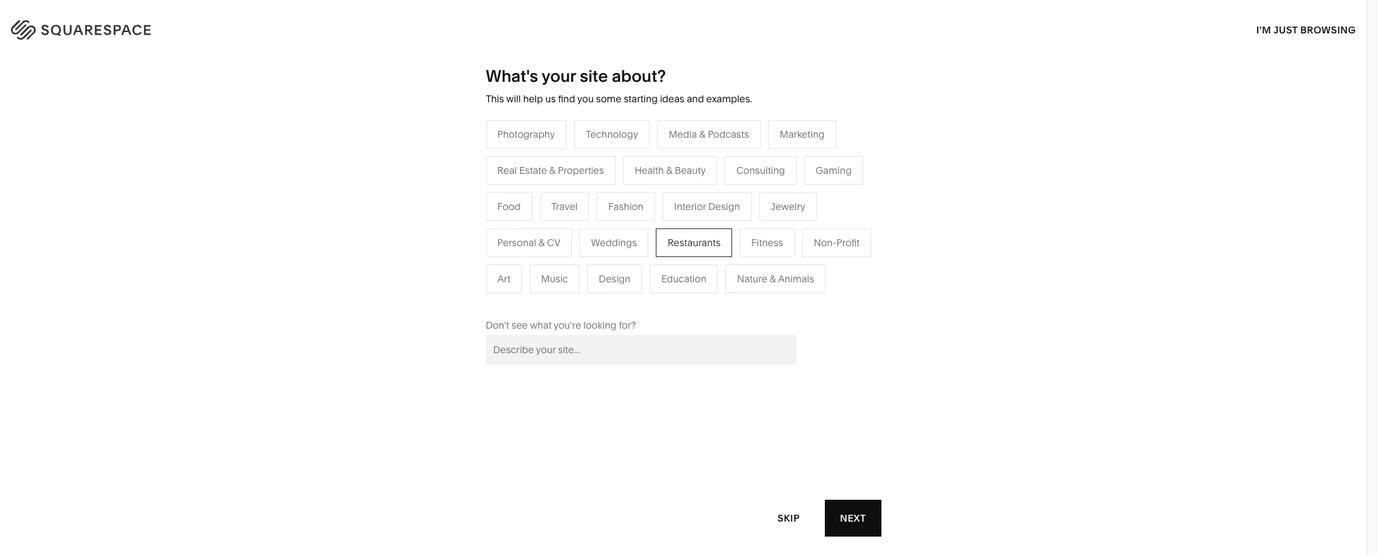 Task type: describe. For each thing, give the bounding box(es) containing it.
real estate & properties link
[[525, 292, 646, 304]]

just
[[1274, 24, 1298, 36]]

1 vertical spatial properties
[[586, 292, 632, 304]]

Personal & CV radio
[[486, 228, 572, 257]]

media inside "option"
[[669, 128, 697, 140]]

Food radio
[[486, 192, 532, 221]]

squarespace logo image
[[27, 16, 179, 38]]

0 horizontal spatial media & podcasts
[[525, 230, 606, 243]]

us
[[545, 93, 556, 105]]

Education radio
[[650, 264, 718, 293]]

Technology radio
[[574, 120, 650, 149]]

Design radio
[[587, 264, 642, 293]]

community & non-profits
[[381, 251, 495, 263]]

ideas
[[660, 93, 685, 105]]

Nature & Animals radio
[[726, 264, 826, 293]]

0 vertical spatial nature
[[669, 210, 699, 222]]

browsing
[[1301, 24, 1356, 36]]

1 vertical spatial estate
[[547, 292, 575, 304]]

marketing
[[780, 128, 825, 140]]

what's your site about? this will help us find you some starting ideas and examples.
[[486, 66, 752, 105]]

next
[[840, 512, 866, 524]]

degraw image
[[499, 466, 868, 555]]

travel down real estate & properties radio on the top of page
[[525, 189, 552, 202]]

site
[[580, 66, 608, 86]]

weddings inside radio
[[591, 236, 637, 249]]

Fitness radio
[[740, 228, 795, 257]]

Photography radio
[[486, 120, 567, 149]]

log             in link
[[1315, 21, 1350, 34]]

fitness link
[[669, 230, 715, 243]]

examples.
[[706, 93, 752, 105]]

personal & cv
[[497, 236, 561, 249]]

weddings link
[[525, 271, 585, 283]]

health
[[635, 164, 664, 176]]

Real Estate & Properties radio
[[486, 156, 616, 185]]

Weddings radio
[[580, 228, 649, 257]]

education
[[661, 273, 707, 285]]

fitness inside radio
[[751, 236, 783, 249]]

squarespace logo link
[[27, 16, 292, 38]]

personal
[[497, 236, 536, 249]]

cv
[[547, 236, 561, 249]]

next button
[[825, 500, 881, 537]]

1 vertical spatial non-
[[444, 251, 467, 263]]

community & non-profits link
[[381, 251, 509, 263]]

this
[[486, 93, 504, 105]]

skip button
[[763, 499, 815, 537]]

decor
[[707, 189, 735, 202]]

Marketing radio
[[768, 120, 836, 149]]

Fashion radio
[[597, 192, 655, 221]]

interior design
[[674, 200, 740, 213]]

Art radio
[[486, 264, 522, 293]]

Gaming radio
[[804, 156, 863, 185]]

log
[[1315, 21, 1337, 34]]

Restaurants radio
[[656, 228, 732, 257]]

find
[[558, 93, 575, 105]]

Health & Beauty radio
[[623, 156, 717, 185]]

Interior Design radio
[[663, 192, 752, 221]]

Consulting radio
[[725, 156, 797, 185]]

beauty
[[675, 164, 706, 176]]



Task type: vqa. For each thing, say whether or not it's contained in the screenshot.
off
no



Task type: locate. For each thing, give the bounding box(es) containing it.
profit
[[837, 236, 860, 249]]

fitness
[[669, 230, 701, 243], [751, 236, 783, 249]]

Don't see what you're looking for? field
[[486, 335, 796, 365]]

1 horizontal spatial media & podcasts
[[669, 128, 749, 140]]

0 horizontal spatial non-
[[444, 251, 467, 263]]

0 horizontal spatial weddings
[[525, 271, 571, 283]]

animals
[[710, 210, 746, 222], [778, 273, 814, 285]]

nature & animals down "home & decor" link
[[669, 210, 746, 222]]

0 vertical spatial media & podcasts
[[669, 128, 749, 140]]

weddings
[[591, 236, 637, 249], [525, 271, 571, 283]]

0 vertical spatial non-
[[814, 236, 837, 249]]

see
[[512, 319, 528, 331]]

i'm just browsing link
[[1257, 11, 1356, 48]]

properties up travel radio
[[558, 164, 604, 176]]

i'm just browsing
[[1257, 24, 1356, 36]]

help
[[523, 93, 543, 105]]

properties
[[558, 164, 604, 176], [586, 292, 632, 304]]

music
[[541, 273, 568, 285]]

animals down decor
[[710, 210, 746, 222]]

nature & animals
[[669, 210, 746, 222], [737, 273, 814, 285]]

Travel radio
[[540, 192, 589, 221]]

nature
[[669, 210, 699, 222], [737, 273, 768, 285]]

degraw element
[[499, 466, 868, 555]]

0 horizontal spatial design
[[599, 273, 631, 285]]

travel link
[[525, 189, 565, 202]]

skip
[[778, 512, 800, 524]]

starting
[[624, 93, 658, 105]]

fitness up the nature & animals radio
[[751, 236, 783, 249]]

events
[[525, 251, 555, 263]]

0 horizontal spatial real
[[497, 164, 517, 176]]

weddings down events "link"
[[525, 271, 571, 283]]

0 vertical spatial restaurants
[[525, 210, 578, 222]]

& inside "option"
[[699, 128, 706, 140]]

for?
[[619, 319, 636, 331]]

consulting
[[737, 164, 785, 176]]

Media & Podcasts radio
[[657, 120, 761, 149]]

restaurants down "nature & animals" link
[[668, 236, 721, 249]]

fitness down interior
[[669, 230, 701, 243]]

estate down music
[[547, 292, 575, 304]]

estate
[[519, 164, 547, 176], [547, 292, 575, 304]]

nature & animals down 'fitness' radio
[[737, 273, 814, 285]]

what's
[[486, 66, 538, 86]]

home
[[669, 189, 697, 202]]

home & decor
[[669, 189, 735, 202]]

design
[[708, 200, 740, 213], [599, 273, 631, 285]]

nature down 'fitness' radio
[[737, 273, 768, 285]]

1 vertical spatial restaurants
[[668, 236, 721, 249]]

non-
[[814, 236, 837, 249], [444, 251, 467, 263]]

0 vertical spatial real estate & properties
[[497, 164, 604, 176]]

real down music
[[525, 292, 545, 304]]

podcasts down examples.
[[708, 128, 749, 140]]

what
[[530, 319, 552, 331]]

1 horizontal spatial real
[[525, 292, 545, 304]]

podcasts
[[708, 128, 749, 140], [564, 230, 606, 243]]

animals down 'fitness' radio
[[778, 273, 814, 285]]

restaurants down the travel link
[[525, 210, 578, 222]]

Music radio
[[530, 264, 580, 293]]

photography
[[497, 128, 555, 140]]

interior
[[674, 200, 706, 213]]

weddings up design 'radio'
[[591, 236, 637, 249]]

0 horizontal spatial nature
[[669, 210, 699, 222]]

1 horizontal spatial nature
[[737, 273, 768, 285]]

in
[[1339, 21, 1350, 34]]

events link
[[525, 251, 569, 263]]

media & podcasts link
[[525, 230, 619, 243]]

home & decor link
[[669, 189, 749, 202]]

real estate & properties up you're
[[525, 292, 632, 304]]

media & podcasts inside "option"
[[669, 128, 749, 140]]

properties inside real estate & properties radio
[[558, 164, 604, 176]]

you
[[577, 93, 594, 105]]

design inside 'radio'
[[599, 273, 631, 285]]

real estate & properties
[[497, 164, 604, 176], [525, 292, 632, 304]]

1 horizontal spatial restaurants
[[668, 236, 721, 249]]

community
[[381, 251, 434, 263]]

1 vertical spatial nature & animals
[[737, 273, 814, 285]]

you're
[[554, 319, 581, 331]]

media & podcasts down restaurants link
[[525, 230, 606, 243]]

0 vertical spatial real
[[497, 164, 517, 176]]

restaurants link
[[525, 210, 592, 222]]

1 horizontal spatial animals
[[778, 273, 814, 285]]

1 vertical spatial real
[[525, 292, 545, 304]]

estate up the travel link
[[519, 164, 547, 176]]

0 horizontal spatial restaurants
[[525, 210, 578, 222]]

design inside radio
[[708, 200, 740, 213]]

0 vertical spatial podcasts
[[708, 128, 749, 140]]

fashion
[[608, 200, 644, 213]]

restaurants
[[525, 210, 578, 222], [668, 236, 721, 249]]

will
[[506, 93, 521, 105]]

non-profit
[[814, 236, 860, 249]]

0 horizontal spatial podcasts
[[564, 230, 606, 243]]

don't
[[486, 319, 509, 331]]

0 vertical spatial media
[[669, 128, 697, 140]]

animals inside radio
[[778, 273, 814, 285]]

media & podcasts
[[669, 128, 749, 140], [525, 230, 606, 243]]

gaming
[[816, 164, 852, 176]]

media up the events
[[525, 230, 553, 243]]

travel
[[525, 189, 552, 202], [551, 200, 578, 213]]

0 vertical spatial animals
[[710, 210, 746, 222]]

health & beauty
[[635, 164, 706, 176]]

1 vertical spatial design
[[599, 273, 631, 285]]

real up food
[[497, 164, 517, 176]]

0 horizontal spatial media
[[525, 230, 553, 243]]

media & podcasts down 'and'
[[669, 128, 749, 140]]

1 vertical spatial animals
[[778, 273, 814, 285]]

profits
[[467, 251, 495, 263]]

nature inside radio
[[737, 273, 768, 285]]

restaurants inside option
[[668, 236, 721, 249]]

1 horizontal spatial fitness
[[751, 236, 783, 249]]

and
[[687, 93, 704, 105]]

1 horizontal spatial media
[[669, 128, 697, 140]]

0 vertical spatial properties
[[558, 164, 604, 176]]

real
[[497, 164, 517, 176], [525, 292, 545, 304]]

Jewelry radio
[[759, 192, 817, 221]]

0 horizontal spatial fitness
[[669, 230, 701, 243]]

nature down home
[[669, 210, 699, 222]]

1 vertical spatial media & podcasts
[[525, 230, 606, 243]]

estate inside radio
[[519, 164, 547, 176]]

real estate & properties up the travel link
[[497, 164, 604, 176]]

art
[[497, 273, 511, 285]]

looking
[[584, 319, 617, 331]]

jewelry
[[771, 200, 805, 213]]

your
[[542, 66, 576, 86]]

podcasts right cv
[[564, 230, 606, 243]]

podcasts inside "option"
[[708, 128, 749, 140]]

properties up looking
[[586, 292, 632, 304]]

non- inside radio
[[814, 236, 837, 249]]

real estate & properties inside radio
[[497, 164, 604, 176]]

1 horizontal spatial design
[[708, 200, 740, 213]]

1 vertical spatial podcasts
[[564, 230, 606, 243]]

0 horizontal spatial animals
[[710, 210, 746, 222]]

nature & animals inside radio
[[737, 273, 814, 285]]

1 vertical spatial real estate & properties
[[525, 292, 632, 304]]

1 vertical spatial nature
[[737, 273, 768, 285]]

1 horizontal spatial podcasts
[[708, 128, 749, 140]]

real inside real estate & properties radio
[[497, 164, 517, 176]]

&
[[699, 128, 706, 140], [549, 164, 556, 176], [666, 164, 672, 176], [699, 189, 705, 202], [702, 210, 708, 222], [556, 230, 562, 243], [539, 236, 545, 249], [436, 251, 442, 263], [770, 273, 776, 285], [577, 292, 583, 304]]

log             in
[[1315, 21, 1350, 34]]

nature & animals link
[[669, 210, 760, 222]]

some
[[596, 93, 622, 105]]

1 horizontal spatial non-
[[814, 236, 837, 249]]

non- right the community
[[444, 251, 467, 263]]

media
[[669, 128, 697, 140], [525, 230, 553, 243]]

1 vertical spatial media
[[525, 230, 553, 243]]

Non-Profit radio
[[802, 228, 871, 257]]

0 vertical spatial nature & animals
[[669, 210, 746, 222]]

about?
[[612, 66, 666, 86]]

1 vertical spatial weddings
[[525, 271, 571, 283]]

media up beauty
[[669, 128, 697, 140]]

non- down jewelry radio
[[814, 236, 837, 249]]

don't see what you're looking for?
[[486, 319, 636, 331]]

0 vertical spatial estate
[[519, 164, 547, 176]]

0 vertical spatial weddings
[[591, 236, 637, 249]]

food
[[497, 200, 521, 213]]

travel up media & podcasts link
[[551, 200, 578, 213]]

i'm
[[1257, 24, 1271, 36]]

travel inside travel radio
[[551, 200, 578, 213]]

technology
[[586, 128, 638, 140]]

1 horizontal spatial weddings
[[591, 236, 637, 249]]

0 vertical spatial design
[[708, 200, 740, 213]]



